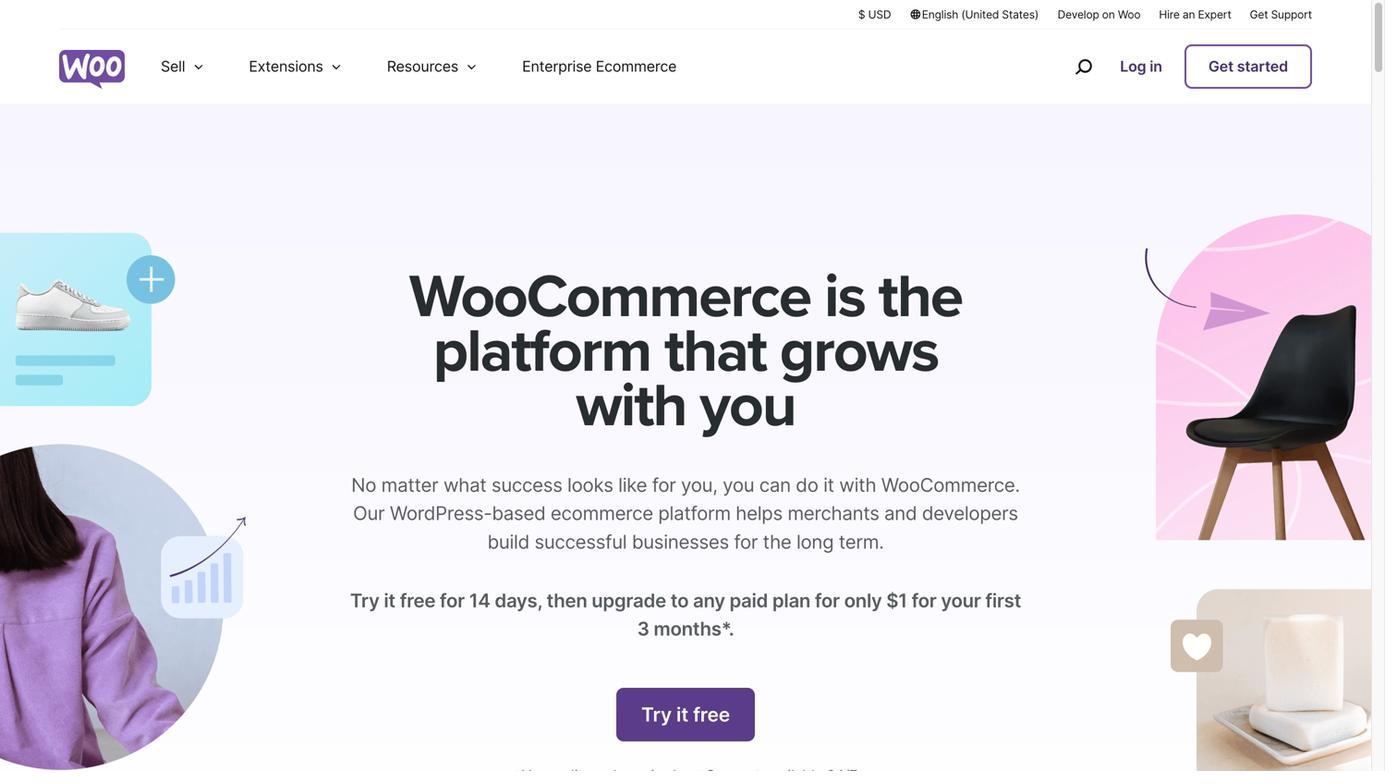 Task type: describe. For each thing, give the bounding box(es) containing it.
for right the "$1"
[[912, 589, 937, 612]]

try it free
[[642, 703, 730, 726]]

with
[[840, 473, 877, 496]]

do
[[796, 473, 819, 496]]

developers
[[923, 502, 1019, 525]]

try for try it free for 14 days, then upgrade to any paid plan for only $1 for your first 3 months*.
[[350, 589, 380, 612]]

your
[[942, 589, 982, 612]]

based
[[492, 502, 546, 525]]

ecommerce
[[596, 57, 677, 75]]

woocommerce
[[409, 261, 811, 333]]

days,
[[495, 589, 542, 612]]

log in
[[1121, 57, 1163, 75]]

build
[[488, 530, 530, 553]]

upgrade
[[592, 589, 667, 612]]

an
[[1183, 8, 1196, 21]]

that
[[665, 315, 767, 388]]

free for try it free for 14 days, then upgrade to any paid plan for only $1 for your first 3 months*.
[[400, 589, 436, 612]]

with you
[[576, 370, 796, 442]]

english (united states)
[[922, 8, 1039, 21]]

for down helps at the bottom right of the page
[[734, 530, 758, 553]]

sell button
[[139, 30, 227, 104]]

extensions button
[[227, 30, 365, 104]]

in
[[1150, 57, 1163, 75]]

like
[[619, 473, 647, 496]]

what
[[444, 473, 487, 496]]

get for get support
[[1251, 8, 1269, 21]]

the inside woocommerce is the platform that grows with you
[[879, 261, 963, 333]]

for left 14
[[440, 589, 465, 612]]

no matter what success looks like for you, you can do it with woocommerce. our wordpress-based ecommerce platform helps merchants and developers build successful businesses for the long term.
[[351, 473, 1021, 553]]

expert
[[1199, 8, 1232, 21]]

try for try it free
[[642, 703, 672, 726]]

$ usd button
[[859, 6, 892, 22]]

the inside no matter what success looks like for you, you can do it with woocommerce. our wordpress-based ecommerce platform helps merchants and developers build successful businesses for the long term.
[[763, 530, 792, 553]]

try it free link
[[617, 688, 755, 741]]

is
[[825, 261, 865, 333]]

$
[[859, 8, 866, 21]]

it for try it free for 14 days, then upgrade to any paid plan for only $1 for your first 3 months*.
[[384, 589, 396, 612]]

service navigation menu element
[[1036, 37, 1313, 97]]

successful
[[535, 530, 627, 553]]

for left only
[[815, 589, 840, 612]]

it for try it free
[[677, 703, 689, 726]]

plan
[[773, 589, 811, 612]]

get for get started
[[1209, 57, 1234, 75]]

get started link
[[1185, 44, 1313, 89]]

14
[[469, 589, 491, 612]]

paid
[[730, 589, 768, 612]]

3
[[638, 617, 650, 640]]

develop on woo link
[[1058, 6, 1141, 22]]

states)
[[1003, 8, 1039, 21]]

hire
[[1160, 8, 1180, 21]]

develop
[[1058, 8, 1100, 21]]

grows
[[780, 315, 939, 388]]

only
[[845, 589, 883, 612]]

platform inside woocommerce is the platform that grows with you
[[433, 315, 651, 388]]

then
[[547, 589, 588, 612]]

and
[[885, 502, 918, 525]]

looks
[[568, 473, 614, 496]]

any
[[693, 589, 726, 612]]



Task type: locate. For each thing, give the bounding box(es) containing it.
english (united states) button
[[910, 6, 1040, 22]]

it down the months*.
[[677, 703, 689, 726]]

search image
[[1069, 52, 1099, 81]]

1 vertical spatial free
[[694, 703, 730, 726]]

(united
[[962, 8, 1000, 21]]

first
[[986, 589, 1022, 612]]

2 horizontal spatial it
[[824, 473, 835, 496]]

matter
[[382, 473, 439, 496]]

get inside service navigation menu element
[[1209, 57, 1234, 75]]

woocommerce.
[[882, 473, 1021, 496]]

free for try it free
[[694, 703, 730, 726]]

0 horizontal spatial free
[[400, 589, 436, 612]]

you,
[[681, 473, 718, 496]]

free inside try it free for 14 days, then upgrade to any paid plan for only $1 for your first 3 months*.
[[400, 589, 436, 612]]

hire an expert link
[[1160, 6, 1232, 22]]

sell
[[161, 57, 185, 75]]

try down our
[[350, 589, 380, 612]]

1 horizontal spatial free
[[694, 703, 730, 726]]

it
[[824, 473, 835, 496], [384, 589, 396, 612], [677, 703, 689, 726]]

get left support
[[1251, 8, 1269, 21]]

the right is
[[879, 261, 963, 333]]

0 horizontal spatial try
[[350, 589, 380, 612]]

enterprise ecommerce link
[[500, 30, 699, 104]]

you
[[723, 473, 755, 496]]

check image
[[690, 768, 703, 771]]

0 horizontal spatial the
[[763, 530, 792, 553]]

for
[[653, 473, 676, 496], [734, 530, 758, 553], [440, 589, 465, 612], [815, 589, 840, 612], [912, 589, 937, 612]]

success
[[492, 473, 563, 496]]

0 vertical spatial it
[[824, 473, 835, 496]]

check image
[[505, 768, 518, 771]]

months*.
[[654, 617, 735, 640]]

the
[[879, 261, 963, 333], [763, 530, 792, 553]]

enterprise ecommerce
[[522, 57, 677, 75]]

merchants
[[788, 502, 880, 525]]

1 vertical spatial it
[[384, 589, 396, 612]]

0 horizontal spatial platform
[[433, 315, 651, 388]]

no
[[351, 473, 376, 496]]

1 vertical spatial the
[[763, 530, 792, 553]]

get
[[1251, 8, 1269, 21], [1209, 57, 1234, 75]]

0 vertical spatial get
[[1251, 8, 1269, 21]]

started
[[1238, 57, 1289, 75]]

resources
[[387, 57, 459, 75]]

it down our
[[384, 589, 396, 612]]

for right like
[[653, 473, 676, 496]]

woocommerce is the platform that grows with you
[[409, 261, 963, 442]]

0 vertical spatial free
[[400, 589, 436, 612]]

to
[[671, 589, 689, 612]]

woo
[[1119, 8, 1141, 21]]

0 vertical spatial try
[[350, 589, 380, 612]]

helps
[[736, 502, 783, 525]]

it inside try it free for 14 days, then upgrade to any paid plan for only $1 for your first 3 months*.
[[384, 589, 396, 612]]

it right do
[[824, 473, 835, 496]]

log in link
[[1113, 46, 1170, 87]]

1 vertical spatial platform
[[659, 502, 731, 525]]

long term.
[[797, 530, 884, 553]]

try
[[350, 589, 380, 612], [642, 703, 672, 726]]

usd
[[869, 8, 892, 21]]

$ usd
[[859, 8, 892, 21]]

get support
[[1251, 8, 1313, 21]]

0 vertical spatial platform
[[433, 315, 651, 388]]

$1
[[887, 589, 908, 612]]

free left 14
[[400, 589, 436, 612]]

try it free for 14 days, then upgrade to any paid plan for only $1 for your first 3 months*.
[[350, 589, 1022, 640]]

1 horizontal spatial the
[[879, 261, 963, 333]]

on
[[1103, 8, 1116, 21]]

try inside try it free for 14 days, then upgrade to any paid plan for only $1 for your first 3 months*.
[[350, 589, 380, 612]]

1 vertical spatial get
[[1209, 57, 1234, 75]]

free up check icon
[[694, 703, 730, 726]]

wordpress-
[[390, 502, 492, 525]]

it inside no matter what success looks like for you, you can do it with woocommerce. our wordpress-based ecommerce platform helps merchants and developers build successful businesses for the long term.
[[824, 473, 835, 496]]

try down 3
[[642, 703, 672, 726]]

platform
[[433, 315, 651, 388], [659, 502, 731, 525]]

1 horizontal spatial get
[[1251, 8, 1269, 21]]

1 horizontal spatial it
[[677, 703, 689, 726]]

our
[[353, 502, 385, 525]]

0 horizontal spatial it
[[384, 589, 396, 612]]

get left started
[[1209, 57, 1234, 75]]

ecommerce
[[551, 502, 654, 525]]

get started
[[1209, 57, 1289, 75]]

0 horizontal spatial get
[[1209, 57, 1234, 75]]

0 vertical spatial the
[[879, 261, 963, 333]]

free
[[400, 589, 436, 612], [694, 703, 730, 726]]

support
[[1272, 8, 1313, 21]]

log
[[1121, 57, 1147, 75]]

resources button
[[365, 30, 500, 104]]

get support link
[[1251, 6, 1313, 22]]

english
[[922, 8, 959, 21]]

develop on woo
[[1058, 8, 1141, 21]]

1 horizontal spatial platform
[[659, 502, 731, 525]]

platform inside no matter what success looks like for you, you can do it with woocommerce. our wordpress-based ecommerce platform helps merchants and developers build successful businesses for the long term.
[[659, 502, 731, 525]]

1 vertical spatial try
[[642, 703, 672, 726]]

enterprise
[[522, 57, 592, 75]]

extensions
[[249, 57, 323, 75]]

2 vertical spatial it
[[677, 703, 689, 726]]

hire an expert
[[1160, 8, 1232, 21]]

businesses
[[632, 530, 729, 553]]

the down helps at the bottom right of the page
[[763, 530, 792, 553]]

can
[[760, 473, 791, 496]]

1 horizontal spatial try
[[642, 703, 672, 726]]



Task type: vqa. For each thing, say whether or not it's contained in the screenshot.
Search by name or domain Text Field
no



